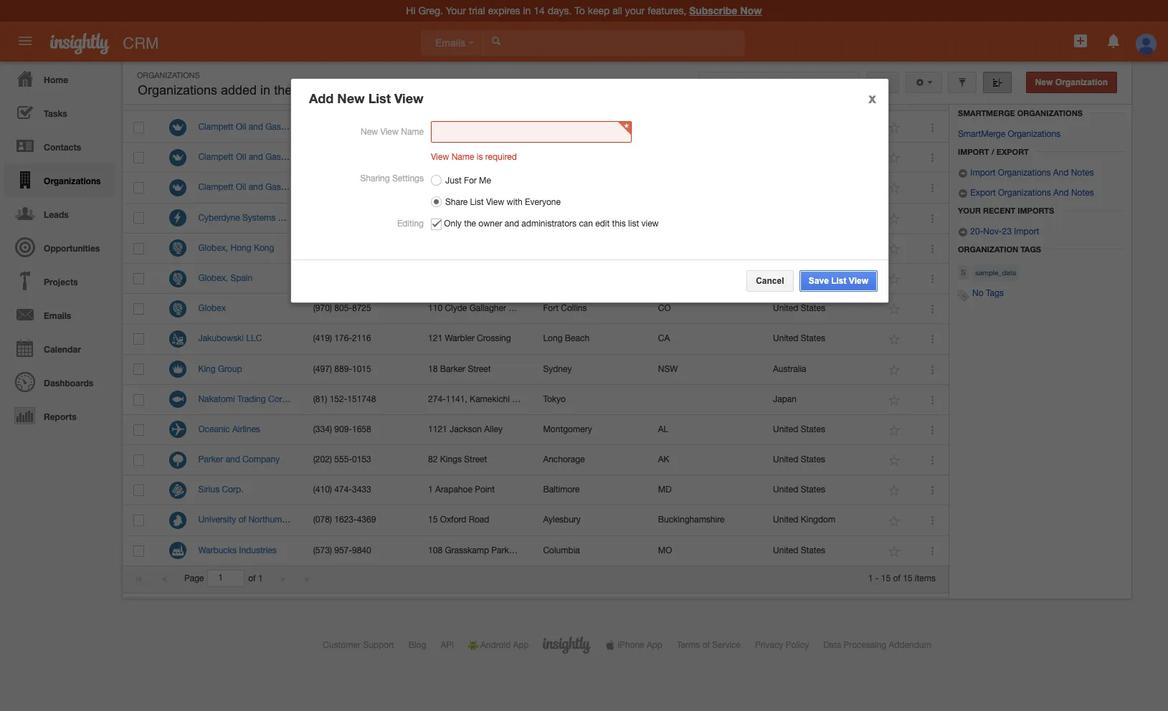 Task type: vqa. For each thing, say whether or not it's contained in the screenshot.
States related to CA
yes



Task type: locate. For each thing, give the bounding box(es) containing it.
new
[[1035, 77, 1053, 87], [337, 90, 364, 106], [360, 127, 378, 137], [543, 213, 561, 223]]

5 follow image from the top
[[888, 333, 902, 347]]

1 oil from the top
[[236, 122, 246, 132]]

row
[[123, 84, 948, 111], [123, 113, 949, 143], [123, 143, 949, 173], [123, 173, 949, 203], [123, 203, 949, 234], [123, 264, 949, 294], [123, 294, 949, 324], [123, 324, 949, 355], [123, 355, 949, 385], [123, 385, 949, 415], [123, 415, 949, 445], [123, 445, 949, 476], [123, 476, 949, 506], [123, 506, 949, 536], [123, 536, 949, 566]]

export up your
[[971, 188, 996, 198]]

required
[[485, 152, 517, 162]]

follow image for ak
[[888, 454, 902, 468]]

everyone
[[525, 197, 560, 207]]

oil down organization name
[[236, 122, 246, 132]]

0 horizontal spatial name
[[253, 92, 277, 103]]

new for new view name
[[360, 127, 378, 137]]

5 states from the top
[[801, 485, 825, 495]]

5 row from the top
[[123, 203, 949, 234]]

4 follow image from the top
[[888, 363, 902, 377]]

recycle bin link
[[958, 91, 1033, 103]]

1 vertical spatial export
[[971, 188, 996, 198]]

organization up organizations
[[1055, 77, 1108, 87]]

3-
[[512, 394, 520, 404]]

and left "gas" at the left top of page
[[249, 122, 263, 132]]

buckinghamshire
[[658, 515, 725, 525]]

None checkbox
[[134, 122, 144, 133], [134, 273, 144, 285], [134, 334, 144, 345], [134, 455, 144, 466], [134, 485, 144, 496], [134, 122, 144, 133], [134, 273, 144, 285], [134, 334, 144, 345], [134, 455, 144, 466], [134, 485, 144, 496]]

row containing sirius corp.
[[123, 476, 949, 506]]

1 united states cell from the top
[[762, 294, 877, 324]]

street down "share list view with everyone"
[[471, 213, 494, 223]]

ca cell
[[647, 324, 762, 355]]

1141,
[[446, 394, 467, 404]]

refresh list image
[[877, 77, 890, 87]]

3 united states from the top
[[773, 424, 825, 435]]

32
[[428, 213, 438, 223]]

export down smartmerge organizations
[[997, 147, 1029, 156]]

1 vertical spatial oil
[[236, 152, 246, 162]]

6 states from the top
[[801, 545, 825, 556]]

0 horizontal spatial the
[[274, 83, 292, 98]]

8 follow image from the top
[[888, 484, 902, 498]]

organizations link
[[4, 163, 115, 196]]

None checkbox
[[133, 92, 144, 103], [134, 152, 144, 164], [134, 182, 144, 194], [134, 213, 144, 224], [134, 243, 144, 254], [134, 303, 144, 315], [134, 364, 144, 375], [134, 394, 144, 406], [134, 424, 144, 436], [134, 515, 144, 527], [134, 545, 144, 557], [133, 92, 144, 103], [134, 152, 144, 164], [134, 182, 144, 194], [134, 213, 144, 224], [134, 243, 144, 254], [134, 303, 144, 315], [134, 364, 144, 375], [134, 394, 144, 406], [134, 424, 144, 436], [134, 515, 144, 527], [134, 545, 144, 557]]

view up new view name
[[394, 90, 423, 106]]

name for organization name
[[253, 92, 277, 103]]

82 kings street
[[428, 455, 487, 465]]

2 smartmerge from the top
[[958, 129, 1006, 139]]

15 left oxford
[[428, 515, 438, 525]]

2 united states from the top
[[773, 334, 825, 344]]

corp. right sirius
[[222, 485, 243, 495]]

1 vertical spatial road
[[469, 515, 489, 525]]

japan cell
[[762, 385, 877, 415]]

0 horizontal spatial 1
[[258, 574, 263, 584]]

4 states from the top
[[801, 455, 825, 465]]

4 united from the top
[[773, 455, 798, 465]]

list right 'save'
[[831, 276, 846, 286]]

0 vertical spatial import
[[958, 147, 989, 156]]

united inside united kingdom 'cell'
[[773, 515, 798, 525]]

1 vertical spatial list
[[470, 197, 483, 207]]

smartmerge for smartmerge organizations
[[958, 129, 1006, 139]]

gas, left "uk"
[[266, 182, 283, 192]]

None text field
[[484, 30, 745, 56], [431, 121, 631, 143], [484, 30, 745, 56], [431, 121, 631, 143]]

5 united states cell from the top
[[762, 476, 877, 506]]

5 follow image from the top
[[888, 394, 902, 407]]

0 vertical spatial emails
[[435, 37, 468, 49]]

clampett up cyberdyne
[[198, 182, 233, 192]]

and up systems
[[249, 182, 263, 192]]

street for 32 garona street
[[471, 213, 494, 223]]

share list view with everyone
[[445, 197, 560, 207]]

united states for mo
[[773, 545, 825, 556]]

23 inside cell
[[428, 182, 438, 192]]

row containing parker and company
[[123, 445, 949, 476]]

row containing oceanic airlines
[[123, 415, 949, 445]]

23 up organization tags
[[1002, 227, 1012, 237]]

cell
[[647, 113, 762, 143], [762, 113, 877, 143], [302, 143, 417, 173], [532, 143, 647, 173], [647, 143, 762, 173], [762, 143, 877, 173], [532, 173, 647, 203], [647, 173, 762, 203], [762, 173, 877, 203], [302, 203, 417, 234], [762, 203, 877, 234], [302, 234, 417, 264], [417, 234, 532, 264], [532, 234, 647, 264], [647, 234, 762, 264], [762, 234, 877, 264], [302, 264, 417, 294], [417, 264, 532, 294], [532, 264, 647, 294], [647, 264, 762, 294], [647, 385, 762, 415]]

9 follow image from the top
[[888, 515, 902, 528]]

united states for ca
[[773, 334, 825, 344]]

united states cell for md
[[762, 476, 877, 506]]

view right 1294
[[380, 127, 398, 137]]

montgomery
[[543, 424, 592, 435]]

row containing clampett oil and gas corp.
[[123, 113, 949, 143]]

14 row from the top
[[123, 506, 949, 536]]

corp. right "gas" at the left top of page
[[283, 122, 305, 132]]

sydney cell
[[532, 355, 647, 385]]

1 gas, from the top
[[266, 152, 283, 162]]

list down woods
[[470, 197, 483, 207]]

navigation
[[0, 62, 115, 432]]

1 down industries
[[258, 574, 263, 584]]

hours
[[337, 83, 369, 98]]

barker
[[440, 364, 465, 374]]

1000 escalon street cell
[[417, 113, 532, 143]]

0 vertical spatial oil
[[236, 122, 246, 132]]

2 and from the top
[[1053, 188, 1069, 198]]

view right 'save'
[[849, 276, 868, 286]]

united states for ak
[[773, 455, 825, 465]]

1 - 15 of 15 items
[[868, 574, 936, 584]]

0 horizontal spatial export
[[971, 188, 996, 198]]

and right owner
[[504, 219, 519, 229]]

207-
[[330, 182, 347, 192]]

0 vertical spatial gas,
[[266, 152, 283, 162]]

1 app from the left
[[513, 640, 529, 650]]

and up export organizations and notes at top right
[[1053, 168, 1069, 178]]

4 united states cell from the top
[[762, 445, 877, 476]]

tasks link
[[4, 95, 115, 129]]

2 app from the left
[[647, 640, 663, 650]]

new view name
[[360, 127, 423, 137]]

new right 847-
[[360, 127, 378, 137]]

street inside 32 garona street cell
[[471, 213, 494, 223]]

processing
[[844, 640, 887, 650]]

0 horizontal spatial spain
[[231, 273, 253, 283]]

united for buckinghamshire
[[773, 515, 798, 525]]

of down industries
[[248, 574, 256, 584]]

0 horizontal spatial emails link
[[4, 298, 115, 331]]

new up organizations
[[1035, 77, 1053, 87]]

2 globex, from the top
[[198, 273, 228, 283]]

al
[[658, 424, 669, 435]]

reports
[[44, 412, 76, 422]]

editing
[[397, 219, 423, 229]]

(81) 152-151748 cell
[[302, 385, 417, 415]]

organizations for import organizations and notes
[[998, 168, 1051, 178]]

and for singapore
[[249, 152, 263, 162]]

oil up cyberdyne systems corp.
[[236, 182, 246, 192]]

3 united from the top
[[773, 424, 798, 435]]

the right in
[[274, 83, 292, 98]]

globex, inside globex, hong kong row
[[198, 243, 228, 253]]

3 clampett from the top
[[198, 182, 233, 192]]

0153
[[352, 455, 371, 465]]

street inside 18 barker street cell
[[468, 364, 491, 374]]

1 horizontal spatial 1
[[428, 485, 433, 495]]

7 follow image from the top
[[888, 454, 902, 468]]

1 vertical spatial import
[[971, 168, 996, 178]]

follow image for buckinghamshire
[[888, 515, 902, 528]]

0 vertical spatial name
[[253, 92, 277, 103]]

of right terms
[[702, 640, 710, 650]]

organization inside row
[[198, 92, 250, 103]]

smartmerge for smartmerge organizations
[[958, 108, 1015, 118]]

1 notes from the top
[[1071, 168, 1094, 178]]

row containing clampett oil and gas, uk
[[123, 173, 949, 203]]

1 vertical spatial globex,
[[198, 273, 228, 283]]

2 horizontal spatial 15
[[903, 574, 913, 584]]

globex link
[[198, 303, 233, 313]]

globex,
[[198, 243, 228, 253], [198, 273, 228, 283]]

row containing nakatomi trading corp.
[[123, 385, 949, 415]]

(81)
[[313, 394, 327, 404]]

1 horizontal spatial organization
[[958, 245, 1018, 254]]

import / export
[[958, 147, 1029, 156]]

(81) 152-151748
[[313, 394, 376, 404]]

australia
[[773, 364, 806, 374]]

app for iphone app
[[647, 640, 663, 650]]

globex, up globex
[[198, 273, 228, 283]]

northumbria
[[248, 515, 297, 525]]

1 states from the top
[[801, 303, 825, 313]]

and for import organizations and notes
[[1053, 168, 1069, 178]]

and
[[249, 122, 263, 132], [249, 152, 263, 162], [249, 182, 263, 192], [504, 219, 519, 229], [226, 455, 240, 465]]

organization
[[1055, 77, 1108, 87], [198, 92, 250, 103], [958, 245, 1018, 254]]

(497) 889-1015 cell
[[302, 355, 417, 385]]

import organizations and notes link
[[958, 168, 1094, 178]]

0 vertical spatial 23
[[428, 182, 438, 192]]

spain cell
[[762, 264, 877, 294]]

0 vertical spatial globex,
[[198, 243, 228, 253]]

anchorage cell
[[532, 445, 647, 476]]

9 row from the top
[[123, 355, 949, 385]]

1
[[428, 485, 433, 495], [258, 574, 263, 584], [868, 574, 873, 584]]

0 horizontal spatial app
[[513, 640, 529, 650]]

row containing organization name
[[123, 84, 948, 111]]

2 vertical spatial name
[[451, 152, 474, 162]]

6 follow image from the top
[[888, 424, 902, 437]]

smartmerge down "recycle"
[[958, 108, 1015, 118]]

1 vertical spatial smartmerge
[[958, 129, 1006, 139]]

projects
[[44, 277, 78, 288]]

globex, left hong
[[198, 243, 228, 253]]

18 barker street cell
[[417, 355, 532, 385]]

2 vertical spatial list
[[831, 276, 846, 286]]

columbia
[[543, 545, 580, 556]]

(410)
[[313, 485, 332, 495]]

gas,
[[266, 152, 283, 162], [266, 182, 283, 192]]

1 vertical spatial gas,
[[266, 182, 283, 192]]

3 states from the top
[[801, 424, 825, 435]]

5 united from the top
[[773, 485, 798, 495]]

1 follow image from the top
[[888, 242, 902, 256]]

row group
[[123, 113, 949, 566]]

2 united states cell from the top
[[762, 324, 877, 355]]

oil for clampett oil and gas corp.
[[236, 122, 246, 132]]

1 vertical spatial and
[[1053, 188, 1069, 198]]

0 horizontal spatial 23
[[428, 182, 438, 192]]

row containing king group
[[123, 355, 949, 385]]

kamekichi
[[470, 394, 510, 404]]

king group
[[198, 364, 242, 374]]

notes down import organizations and notes
[[1071, 188, 1094, 198]]

jackson
[[450, 424, 482, 435]]

gas, down "gas" at the left top of page
[[266, 152, 283, 162]]

1 vertical spatial clampett
[[198, 152, 233, 162]]

road inside 10 eunos road 8 cell
[[467, 152, 487, 162]]

1 united states from the top
[[773, 303, 825, 313]]

follow image
[[888, 242, 902, 256], [888, 273, 902, 286], [888, 303, 902, 316], [888, 363, 902, 377], [888, 394, 902, 407], [888, 545, 902, 558]]

1 left '-'
[[868, 574, 873, 584]]

274-1141, kamekichi 3-jo
[[428, 394, 527, 404]]

your recent imports
[[958, 206, 1054, 215]]

street right escalon
[[483, 122, 506, 132]]

1 vertical spatial emails
[[44, 311, 71, 321]]

176-
[[334, 334, 352, 344]]

globex, hong kong link
[[198, 243, 281, 253]]

united for co
[[773, 303, 798, 313]]

4 row from the top
[[123, 173, 949, 203]]

152-
[[330, 394, 347, 404]]

15 inside cell
[[428, 515, 438, 525]]

organization for organization name
[[198, 92, 250, 103]]

road inside 15 oxford road cell
[[469, 515, 489, 525]]

new inside "new organization" link
[[1035, 77, 1053, 87]]

street left fort at the top
[[509, 303, 532, 313]]

0 vertical spatial clampett
[[198, 122, 233, 132]]

united kingdom cell
[[762, 506, 877, 536]]

2 states from the top
[[801, 334, 825, 344]]

0 horizontal spatial list
[[368, 90, 390, 106]]

co
[[658, 303, 671, 313]]

palo alto
[[543, 122, 578, 132]]

clyde
[[445, 303, 467, 313]]

no
[[972, 288, 984, 298]]

5 united states from the top
[[773, 485, 825, 495]]

nakatomi trading corp. link
[[198, 394, 297, 404]]

1 vertical spatial 23
[[1002, 227, 1012, 237]]

Search this list... text field
[[699, 72, 860, 93]]

oil up clampett oil and gas, uk
[[236, 152, 246, 162]]

fort collins
[[543, 303, 587, 313]]

new inside new york city cell
[[543, 213, 561, 223]]

474-
[[334, 485, 352, 495]]

sirius
[[198, 485, 220, 495]]

follow image for columbia
[[888, 545, 902, 558]]

road right oxford
[[469, 515, 489, 525]]

import down /
[[971, 168, 996, 178]]

new for new organization
[[1035, 77, 1053, 87]]

customer support link
[[323, 640, 394, 650]]

13 row from the top
[[123, 476, 949, 506]]

1 horizontal spatial the
[[464, 219, 476, 229]]

tokyo cell
[[532, 385, 647, 415]]

and up imports
[[1053, 188, 1069, 198]]

reports link
[[4, 399, 115, 432]]

6 united states cell from the top
[[762, 536, 877, 566]]

customer
[[323, 640, 361, 650]]

0 vertical spatial notes
[[1071, 168, 1094, 178]]

notes up export organizations and notes at top right
[[1071, 168, 1094, 178]]

s
[[961, 268, 966, 277]]

street inside 1000 escalon street cell
[[483, 122, 506, 132]]

None radio
[[431, 175, 441, 186], [431, 197, 441, 207], [431, 175, 441, 186], [431, 197, 441, 207]]

7 united from the top
[[773, 545, 798, 556]]

clampett for clampett oil and gas, uk
[[198, 182, 233, 192]]

23 left the druid
[[428, 182, 438, 192]]

row containing globex, spain
[[123, 264, 949, 294]]

4 united states from the top
[[773, 455, 825, 465]]

list inside button
[[831, 276, 846, 286]]

company
[[243, 455, 280, 465]]

4 follow image from the top
[[888, 212, 902, 226]]

10 row from the top
[[123, 385, 949, 415]]

organization down nov-
[[958, 245, 1018, 254]]

last
[[296, 83, 316, 98]]

organization up clampett oil and gas corp.
[[198, 92, 250, 103]]

mo
[[658, 545, 672, 556]]

0 vertical spatial road
[[467, 152, 487, 162]]

corp. right systems
[[278, 213, 299, 223]]

2 row from the top
[[123, 113, 949, 143]]

subscribe now
[[689, 4, 762, 16]]

the right only
[[464, 219, 476, 229]]

0 vertical spatial export
[[997, 147, 1029, 156]]

6 follow image from the top
[[888, 545, 902, 558]]

globex, inside row
[[198, 273, 228, 283]]

1 for 1 - 15 of 15 items
[[868, 574, 873, 584]]

x
[[868, 89, 876, 106]]

street right kings
[[464, 455, 487, 465]]

1 inside cell
[[428, 485, 433, 495]]

spain down hong
[[231, 273, 253, 283]]

2 horizontal spatial list
[[831, 276, 846, 286]]

organizations for smartmerge organizations
[[1008, 129, 1061, 139]]

column header
[[532, 84, 647, 111], [647, 84, 761, 111]]

6 united from the top
[[773, 515, 798, 525]]

view up just
[[431, 152, 449, 162]]

no tags
[[972, 288, 1004, 298]]

2116
[[352, 334, 371, 344]]

parkway
[[491, 545, 524, 556]]

0 vertical spatial emails link
[[421, 30, 483, 56]]

long beach cell
[[532, 324, 647, 355]]

smartmerge up /
[[958, 129, 1006, 139]]

11 row from the top
[[123, 415, 949, 445]]

app right iphone
[[647, 640, 663, 650]]

app right android
[[513, 640, 529, 650]]

(202)
[[313, 455, 332, 465]]

parker
[[198, 455, 223, 465]]

row group containing clampett oil and gas corp.
[[123, 113, 949, 566]]

12 row from the top
[[123, 445, 949, 476]]

3 follow image from the top
[[888, 303, 902, 316]]

app for android app
[[513, 640, 529, 650]]

smartmerge organizations link
[[958, 129, 1061, 139]]

6 united states from the top
[[773, 545, 825, 556]]

2 vertical spatial organization
[[958, 245, 1018, 254]]

1 vertical spatial organization
[[198, 92, 250, 103]]

2 horizontal spatial organization
[[1055, 77, 1108, 87]]

new down everyone
[[543, 213, 561, 223]]

0 vertical spatial smartmerge
[[958, 108, 1015, 118]]

15 right '-'
[[881, 574, 891, 584]]

1 horizontal spatial spain
[[773, 273, 795, 283]]

clampett down organization name
[[198, 122, 233, 132]]

23 druid woods cell
[[417, 173, 532, 203]]

15 row from the top
[[123, 536, 949, 566]]

3 row from the top
[[123, 143, 949, 173]]

and
[[1053, 168, 1069, 178], [1053, 188, 1069, 198]]

2 spain from the left
[[773, 273, 795, 283]]

spain left 'save'
[[773, 273, 795, 283]]

1 horizontal spatial emails
[[435, 37, 468, 49]]

2 follow image from the top
[[888, 273, 902, 286]]

import up tags
[[1014, 227, 1039, 237]]

dashboards link
[[4, 365, 115, 399]]

clampett up clampett oil and gas, uk
[[198, 152, 233, 162]]

gas, for uk
[[266, 182, 283, 192]]

(970) 805-8725 cell
[[302, 294, 417, 324]]

sharing
[[360, 174, 390, 184]]

3 oil from the top
[[236, 182, 246, 192]]

states for md
[[801, 485, 825, 495]]

and down clampett oil and gas corp. link
[[249, 152, 263, 162]]

states for co
[[801, 303, 825, 313]]

2 vertical spatial import
[[1014, 227, 1039, 237]]

1 horizontal spatial app
[[647, 640, 663, 650]]

805-
[[334, 303, 352, 313]]

1 row from the top
[[123, 84, 948, 111]]

and right parker
[[226, 455, 240, 465]]

2 horizontal spatial 1
[[868, 574, 873, 584]]

1000
[[428, 122, 447, 132]]

2 horizontal spatial name
[[451, 152, 474, 162]]

united states cell for ak
[[762, 445, 877, 476]]

1121 jackson alley cell
[[417, 415, 532, 445]]

1 and from the top
[[1053, 168, 1069, 178]]

street inside 82 kings street cell
[[464, 455, 487, 465]]

sydney
[[543, 364, 572, 374]]

united
[[773, 303, 798, 313], [773, 334, 798, 344], [773, 424, 798, 435], [773, 455, 798, 465], [773, 485, 798, 495], [773, 515, 798, 525], [773, 545, 798, 556]]

warbucks industries link
[[198, 545, 284, 556]]

united for ca
[[773, 334, 798, 344]]

0 horizontal spatial 15
[[428, 515, 438, 525]]

0 vertical spatial and
[[1053, 168, 1069, 178]]

1 horizontal spatial list
[[470, 197, 483, 207]]

2 follow image from the top
[[888, 152, 902, 165]]

road left 8
[[467, 152, 487, 162]]

3 united states cell from the top
[[762, 415, 877, 445]]

1 vertical spatial the
[[464, 219, 476, 229]]

notes for export organizations and notes
[[1071, 188, 1094, 198]]

united states cell
[[762, 294, 877, 324], [762, 324, 877, 355], [762, 415, 877, 445], [762, 445, 877, 476], [762, 476, 877, 506], [762, 536, 877, 566]]

oxford
[[440, 515, 466, 525]]

(419) 176-2116 cell
[[302, 324, 417, 355]]

clampett for clampett oil and gas, singapore
[[198, 152, 233, 162]]

8 row from the top
[[123, 324, 949, 355]]

import left /
[[958, 147, 989, 156]]

2 oil from the top
[[236, 152, 246, 162]]

street right barker
[[468, 364, 491, 374]]

2 vertical spatial clampett
[[198, 182, 233, 192]]

1 globex, from the top
[[198, 243, 228, 253]]

row containing warbucks industries
[[123, 536, 949, 566]]

82
[[428, 455, 438, 465]]

organizations for organizations organizations added in the last 24 hours
[[138, 83, 217, 98]]

1 united from the top
[[773, 303, 798, 313]]

follow image
[[888, 121, 902, 135], [888, 152, 902, 165], [888, 182, 902, 195], [888, 212, 902, 226], [888, 333, 902, 347], [888, 424, 902, 437], [888, 454, 902, 468], [888, 484, 902, 498], [888, 515, 902, 528]]

15 left items
[[903, 574, 913, 584]]

7 row from the top
[[123, 294, 949, 324]]

row containing cyberdyne systems corp.
[[123, 203, 949, 234]]

2 united from the top
[[773, 334, 798, 344]]

2 gas, from the top
[[266, 182, 283, 192]]

2 clampett from the top
[[198, 152, 233, 162]]

android app link
[[468, 640, 529, 650]]

1 vertical spatial notes
[[1071, 188, 1094, 198]]

1 vertical spatial name
[[401, 127, 423, 137]]

0 horizontal spatial organization
[[198, 92, 250, 103]]

globex, for globex, hong kong
[[198, 243, 228, 253]]

spain inside cell
[[773, 273, 795, 283]]

trading
[[237, 394, 266, 404]]

1 for 1 arapahoe point
[[428, 485, 433, 495]]

1 left arapahoe
[[428, 485, 433, 495]]

2 vertical spatial oil
[[236, 182, 246, 192]]

0 vertical spatial the
[[274, 83, 292, 98]]

states for ca
[[801, 334, 825, 344]]

1 smartmerge from the top
[[958, 108, 1015, 118]]

(573) 957-9840 cell
[[302, 536, 417, 566]]

list up 1294
[[368, 90, 390, 106]]

(626) 847-1294
[[313, 122, 371, 132]]

oceanic airlines
[[198, 424, 260, 435]]

6 row from the top
[[123, 264, 949, 294]]

new york city cell
[[532, 203, 647, 234]]

2 notes from the top
[[1071, 188, 1094, 198]]

crm
[[123, 34, 159, 52]]

1 clampett from the top
[[198, 122, 233, 132]]

0 horizontal spatial emails
[[44, 311, 71, 321]]



Task type: describe. For each thing, give the bounding box(es) containing it.
baltimore
[[543, 485, 580, 495]]

nov-
[[983, 227, 1002, 237]]

globex, for globex, spain
[[198, 273, 228, 283]]

organizations organizations added in the last 24 hours
[[137, 71, 373, 98]]

organizations inside navigation
[[44, 176, 101, 186]]

arapahoe
[[435, 485, 473, 495]]

1 arapahoe point cell
[[417, 476, 532, 506]]

cyberdyne systems corp. link
[[198, 213, 307, 223]]

/
[[992, 147, 994, 156]]

now
[[740, 4, 762, 16]]

1 column header from the left
[[532, 84, 647, 111]]

druid
[[440, 182, 461, 192]]

king group link
[[198, 364, 249, 374]]

show sidebar image
[[992, 77, 1002, 87]]

globex
[[198, 303, 226, 313]]

121
[[428, 334, 443, 344]]

terms
[[677, 640, 700, 650]]

151748
[[347, 394, 376, 404]]

follow image for md
[[888, 484, 902, 498]]

gas, for singapore
[[266, 152, 283, 162]]

items
[[915, 574, 936, 584]]

palo alto cell
[[532, 113, 647, 143]]

the inside organizations organizations added in the last 24 hours
[[274, 83, 292, 98]]

(497)
[[313, 364, 332, 374]]

121 warbler crossing cell
[[417, 324, 532, 355]]

row containing university of northumbria
[[123, 506, 949, 536]]

escalon
[[450, 122, 480, 132]]

15 oxford road
[[428, 515, 489, 525]]

kings
[[440, 455, 462, 465]]

sample_data
[[975, 268, 1016, 277]]

no tags link
[[972, 288, 1004, 298]]

eunos
[[440, 152, 464, 162]]

tokyo
[[543, 394, 566, 404]]

8725
[[352, 303, 371, 313]]

alto
[[563, 122, 578, 132]]

privacy policy
[[755, 640, 809, 650]]

import for import / export
[[958, 147, 989, 156]]

(626) 847-1294 cell
[[302, 113, 417, 143]]

(44) 207-123-4567
[[313, 182, 384, 192]]

110
[[428, 303, 443, 313]]

view
[[641, 219, 659, 229]]

1658
[[352, 424, 371, 435]]

united states cell for al
[[762, 415, 877, 445]]

data processing addendum link
[[823, 640, 931, 650]]

909-
[[334, 424, 352, 435]]

of right '-'
[[893, 574, 901, 584]]

new right the 24
[[337, 90, 364, 106]]

baltimore cell
[[532, 476, 647, 506]]

10
[[428, 152, 438, 162]]

ca
[[658, 334, 670, 344]]

united states for co
[[773, 303, 825, 313]]

privacy
[[755, 640, 783, 650]]

united for mo
[[773, 545, 798, 556]]

108
[[428, 545, 443, 556]]

only
[[444, 219, 461, 229]]

globex, hong kong row
[[123, 234, 949, 264]]

university of northumbria
[[198, 515, 297, 525]]

smartmerge organizations
[[958, 108, 1083, 118]]

united for md
[[773, 485, 798, 495]]

notifications image
[[1105, 32, 1122, 49]]

android
[[481, 640, 511, 650]]

import for import organizations and notes
[[971, 168, 996, 178]]

gas
[[266, 122, 281, 132]]

1 horizontal spatial emails link
[[421, 30, 483, 56]]

dashboards
[[44, 378, 93, 389]]

street inside 110 clyde gallagher street cell
[[509, 303, 532, 313]]

(419)
[[313, 334, 332, 344]]

columbia cell
[[532, 536, 647, 566]]

274-1141, kamekichi 3-jo cell
[[417, 385, 532, 415]]

20-nov-23 import link
[[958, 227, 1039, 237]]

new organization
[[1035, 77, 1108, 87]]

just for me
[[445, 176, 491, 186]]

10 eunos road 8 cell
[[417, 143, 532, 173]]

privacy policy link
[[755, 640, 809, 650]]

new for new york city
[[543, 213, 561, 223]]

road for oxford
[[469, 515, 489, 525]]

oil for clampett oil and gas, singapore
[[236, 152, 246, 162]]

(419) 176-2116
[[313, 334, 371, 344]]

buckinghamshire cell
[[647, 506, 762, 536]]

0 vertical spatial organization
[[1055, 77, 1108, 87]]

view left "with" on the top left
[[486, 197, 504, 207]]

follow image for sydney
[[888, 363, 902, 377]]

warbucks industries
[[198, 545, 277, 556]]

110 clyde gallagher street
[[428, 303, 532, 313]]

blog link
[[409, 640, 426, 650]]

united states for al
[[773, 424, 825, 435]]

nsw cell
[[647, 355, 762, 385]]

1 horizontal spatial 15
[[881, 574, 891, 584]]

fort collins cell
[[532, 294, 647, 324]]

australia cell
[[762, 355, 877, 385]]

(970) 805-8725
[[313, 303, 371, 313]]

of 1
[[248, 574, 263, 584]]

(078) 1623-4369 cell
[[302, 506, 417, 536]]

of right university
[[239, 515, 246, 525]]

united for ak
[[773, 455, 798, 465]]

sample_data link
[[972, 265, 1019, 281]]

collins
[[561, 303, 587, 313]]

road for eunos
[[467, 152, 487, 162]]

globex, spain
[[198, 273, 253, 283]]

leads
[[44, 209, 69, 220]]

united for al
[[773, 424, 798, 435]]

24
[[319, 83, 334, 98]]

kingdom
[[801, 515, 836, 525]]

15 oxford road cell
[[417, 506, 532, 536]]

phone
[[313, 92, 339, 103]]

121 warbler crossing
[[428, 334, 511, 344]]

1121 jackson alley
[[428, 424, 503, 435]]

recycle bin
[[972, 91, 1026, 100]]

list for share list view with everyone
[[470, 197, 483, 207]]

follow image for tokyo
[[888, 394, 902, 407]]

(334) 909-1658 cell
[[302, 415, 417, 445]]

al cell
[[647, 415, 762, 445]]

import organizations and notes
[[968, 168, 1094, 178]]

108 grasskamp parkway cell
[[417, 536, 532, 566]]

follow image for ca
[[888, 333, 902, 347]]

name for view name is required
[[451, 152, 474, 162]]

0 vertical spatial list
[[368, 90, 390, 106]]

navigation containing home
[[0, 62, 115, 432]]

alley
[[484, 424, 503, 435]]

ak cell
[[647, 445, 762, 476]]

32 garona street cell
[[417, 203, 532, 234]]

emails inside navigation
[[44, 311, 71, 321]]

follow image for ny
[[888, 212, 902, 226]]

1 horizontal spatial 23
[[1002, 227, 1012, 237]]

1 vertical spatial emails link
[[4, 298, 115, 331]]

1 arapahoe point
[[428, 485, 495, 495]]

1623-
[[334, 515, 357, 525]]

18 barker street
[[428, 364, 491, 374]]

organizations for export organizations and notes
[[998, 188, 1051, 198]]

tasks
[[44, 108, 67, 119]]

organization for organization tags
[[958, 245, 1018, 254]]

street for 82 kings street
[[464, 455, 487, 465]]

ny cell
[[647, 203, 762, 234]]

united states for md
[[773, 485, 825, 495]]

opportunities
[[44, 243, 100, 254]]

long
[[543, 334, 563, 344]]

md cell
[[647, 476, 762, 506]]

just
[[445, 176, 461, 186]]

view inside button
[[849, 276, 868, 286]]

110 clyde gallagher street cell
[[417, 294, 532, 324]]

row containing globex
[[123, 294, 949, 324]]

list for save list view
[[831, 276, 846, 286]]

ny
[[658, 213, 670, 223]]

aylesbury cell
[[532, 506, 647, 536]]

ak
[[658, 455, 669, 465]]

1 horizontal spatial name
[[401, 127, 423, 137]]

oceanic
[[198, 424, 230, 435]]

clampett oil and gas corp.
[[198, 122, 305, 132]]

states for mo
[[801, 545, 825, 556]]

subscribe now link
[[689, 4, 762, 16]]

1 horizontal spatial export
[[997, 147, 1029, 156]]

and for uk
[[249, 182, 263, 192]]

(334) 909-1658
[[313, 424, 371, 435]]

notes for import organizations and notes
[[1071, 168, 1094, 178]]

street for 1000 escalon street
[[483, 122, 506, 132]]

corp. right trading
[[268, 394, 290, 404]]

king
[[198, 364, 216, 374]]

contacts
[[44, 142, 81, 153]]

and for corp.
[[249, 122, 263, 132]]

2 column header from the left
[[647, 84, 761, 111]]

your
[[958, 206, 981, 215]]

follow image for al
[[888, 424, 902, 437]]

sirius corp. link
[[198, 485, 251, 495]]

row containing clampett oil and gas, singapore
[[123, 143, 949, 173]]

1 follow image from the top
[[888, 121, 902, 135]]

mo cell
[[647, 536, 762, 566]]

847-
[[334, 122, 352, 132]]

clampett for clampett oil and gas corp.
[[198, 122, 233, 132]]

only the owner and administrators can edit this list view
[[444, 219, 659, 229]]

states for ak
[[801, 455, 825, 465]]

1 spain from the left
[[231, 273, 253, 283]]

united states cell for mo
[[762, 536, 877, 566]]

united states cell for ca
[[762, 324, 877, 355]]

montgomery cell
[[532, 415, 647, 445]]

street for 18 barker street
[[468, 364, 491, 374]]

and for export organizations and notes
[[1053, 188, 1069, 198]]

Only the owner and administrators can edit this list view checkbox
[[431, 219, 441, 230]]

follow image for fort collins
[[888, 303, 902, 316]]

co cell
[[647, 294, 762, 324]]

(202) 555-0153 cell
[[302, 445, 417, 476]]

row containing jakubowski llc
[[123, 324, 949, 355]]

iphone
[[618, 640, 644, 650]]

new york city
[[543, 213, 597, 223]]

(44) 207-123-4567 cell
[[302, 173, 417, 203]]

follow image inside globex, hong kong row
[[888, 242, 902, 256]]

united states cell for co
[[762, 294, 877, 324]]

point
[[475, 485, 495, 495]]

(410) 474-3433 cell
[[302, 476, 417, 506]]

oil for clampett oil and gas, uk
[[236, 182, 246, 192]]

states for al
[[801, 424, 825, 435]]

sirius corp.
[[198, 485, 243, 495]]

3 follow image from the top
[[888, 182, 902, 195]]

82 kings street cell
[[417, 445, 532, 476]]



